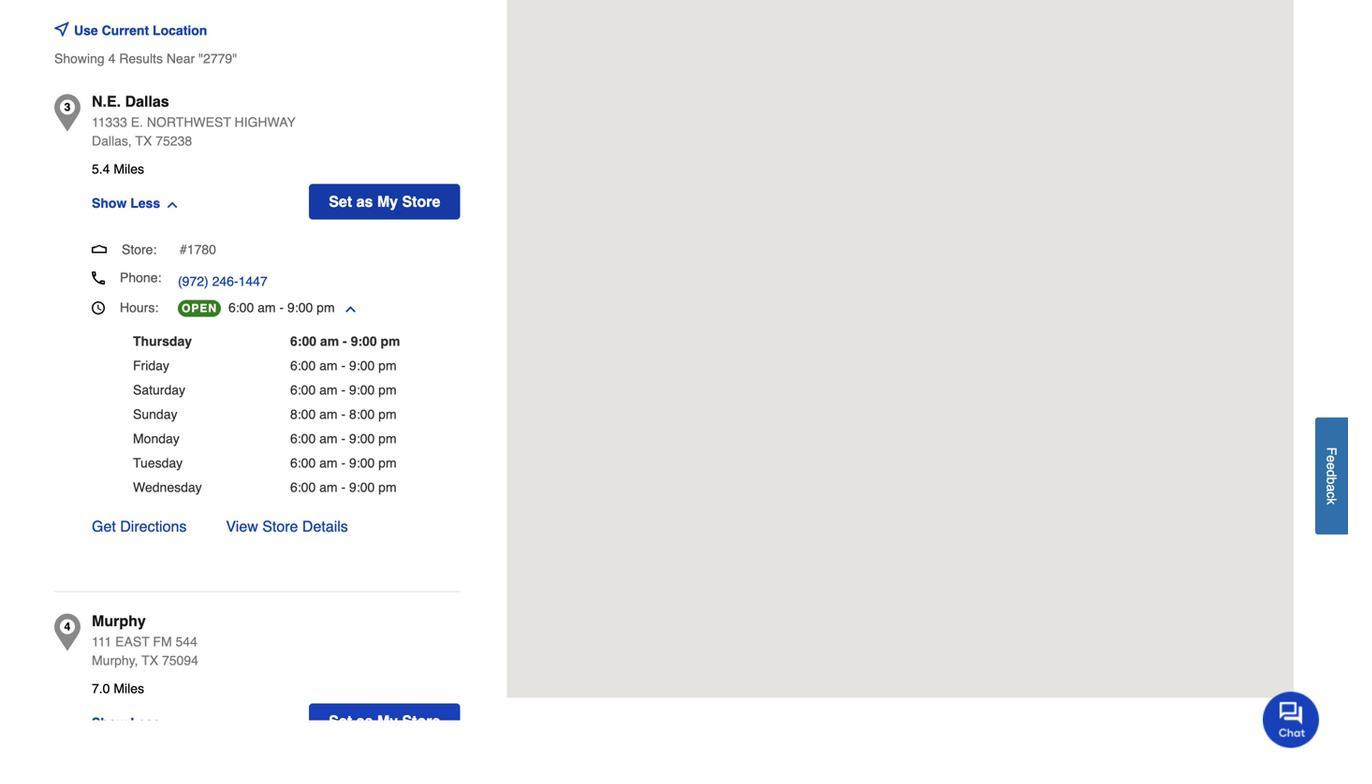 Task type: locate. For each thing, give the bounding box(es) containing it.
1 vertical spatial miles
[[114, 681, 144, 696]]

0 vertical spatial show
[[92, 196, 127, 211]]

am for monday
[[319, 431, 338, 446]]

9:00 for thursday
[[351, 334, 377, 349]]

9:00 for monday
[[349, 431, 375, 446]]

1 as from the top
[[356, 193, 373, 210]]

6:00 am - 9:00 pm for monday
[[290, 431, 397, 446]]

set for murphy
[[329, 712, 352, 730]]

0 vertical spatial tx
[[135, 133, 152, 148]]

1 horizontal spatial 8:00
[[349, 407, 375, 422]]

2 less from the top
[[130, 715, 160, 730]]

details
[[302, 518, 348, 535]]

less
[[130, 196, 160, 211], [130, 715, 160, 730]]

9:00 for wednesday
[[349, 480, 375, 495]]

8:00
[[290, 407, 316, 422], [349, 407, 375, 422]]

tx down e.
[[135, 133, 152, 148]]

friday
[[133, 358, 169, 373]]

am
[[258, 300, 276, 315], [320, 334, 339, 349], [319, 358, 338, 373], [319, 382, 338, 397], [319, 407, 338, 422], [319, 431, 338, 446], [319, 455, 338, 470], [319, 480, 338, 495]]

1 vertical spatial 4
[[64, 620, 71, 633]]

less down 7.0 miles
[[130, 715, 160, 730]]

1 vertical spatial store
[[262, 518, 298, 535]]

e
[[1324, 455, 1339, 462], [1324, 462, 1339, 470]]

1 vertical spatial set as my store button
[[309, 704, 460, 739]]

1 vertical spatial my
[[377, 712, 398, 730]]

showing                                      4                                     results near "2779"
[[54, 51, 237, 66]]

6:00 for monday
[[290, 431, 316, 446]]

1 set as my store from the top
[[329, 193, 440, 210]]

pagoda image
[[92, 242, 107, 256]]

- for tuesday
[[341, 455, 346, 470]]

1 less from the top
[[130, 196, 160, 211]]

1 miles from the top
[[114, 161, 144, 176]]

0 vertical spatial less
[[130, 196, 160, 211]]

- for saturday
[[341, 382, 346, 397]]

0 vertical spatial set
[[329, 193, 352, 210]]

0 vertical spatial my
[[377, 193, 398, 210]]

544
[[176, 634, 197, 649]]

6:00 am - 9:00 pm for saturday
[[290, 382, 397, 397]]

111
[[92, 634, 112, 649]]

0 vertical spatial set as my store button
[[309, 184, 460, 220]]

1 vertical spatial as
[[356, 712, 373, 730]]

- for monday
[[341, 431, 346, 446]]

4 left murphy link
[[64, 620, 71, 633]]

3
[[64, 101, 71, 114]]

1 show less from the top
[[92, 196, 160, 211]]

miles right 7.0
[[114, 681, 144, 696]]

2 set from the top
[[329, 712, 352, 730]]

my
[[377, 193, 398, 210], [377, 712, 398, 730]]

#1780
[[180, 242, 216, 257]]

:
[[155, 300, 158, 315]]

show down 5.4
[[92, 196, 127, 211]]

get directions link
[[92, 515, 187, 538]]

0 vertical spatial miles
[[114, 161, 144, 176]]

use
[[74, 23, 98, 38]]

1 vertical spatial show
[[92, 715, 127, 730]]

results
[[119, 51, 163, 66]]

highway
[[235, 115, 296, 130]]

show for murphy
[[92, 715, 127, 730]]

1 vertical spatial tx
[[142, 653, 158, 668]]

tx down fm
[[142, 653, 158, 668]]

near
[[166, 51, 195, 66]]

show
[[92, 196, 127, 211], [92, 715, 127, 730]]

am for thursday
[[320, 334, 339, 349]]

2 show from the top
[[92, 715, 127, 730]]

7.0
[[92, 681, 110, 696]]

11333
[[92, 115, 127, 130]]

as for murphy
[[356, 712, 373, 730]]

6:00 for friday
[[290, 358, 316, 373]]

0 vertical spatial store
[[402, 193, 440, 210]]

1 my from the top
[[377, 193, 398, 210]]

0 horizontal spatial 4
[[64, 620, 71, 633]]

0 vertical spatial as
[[356, 193, 373, 210]]

show less
[[92, 196, 160, 211], [92, 715, 160, 730]]

n.e.
[[92, 93, 121, 110]]

hours
[[120, 300, 155, 315]]

6:00 am - 9:00 pm
[[228, 300, 335, 315], [290, 334, 400, 349], [290, 358, 397, 373], [290, 382, 397, 397], [290, 431, 397, 446], [290, 455, 397, 470], [290, 480, 397, 495]]

miles
[[114, 161, 144, 176], [114, 681, 144, 696]]

current
[[102, 23, 149, 38]]

murphy link
[[92, 610, 146, 632]]

- for wednesday
[[341, 480, 346, 495]]

6:00 am - 9:00 pm for thursday
[[290, 334, 400, 349]]

store
[[402, 193, 440, 210], [262, 518, 298, 535], [402, 712, 440, 730]]

miles right 5.4
[[114, 161, 144, 176]]

8:00 am - 8:00 pm
[[290, 407, 397, 422]]

2 set as my store button from the top
[[309, 704, 460, 739]]

set as my store for n.e. dallas
[[329, 193, 440, 210]]

show less for murphy
[[92, 715, 160, 730]]

directions
[[120, 518, 187, 535]]

location
[[153, 23, 207, 38]]

1 set as my store button from the top
[[309, 184, 460, 220]]

"2779"
[[199, 51, 237, 66]]

1 vertical spatial less
[[130, 715, 160, 730]]

thursday
[[133, 334, 192, 349]]

-
[[279, 300, 284, 315], [343, 334, 347, 349], [341, 358, 346, 373], [341, 382, 346, 397], [341, 407, 346, 422], [341, 431, 346, 446], [341, 455, 346, 470], [341, 480, 346, 495]]

e up b
[[1324, 462, 1339, 470]]

0 vertical spatial set as my store
[[329, 193, 440, 210]]

set as my store button
[[309, 184, 460, 220], [309, 704, 460, 739]]

(972) 246-1447
[[178, 274, 267, 289]]

am for wednesday
[[319, 480, 338, 495]]

1 show from the top
[[92, 196, 127, 211]]

show less down 7.0 miles
[[92, 715, 160, 730]]

1 vertical spatial set
[[329, 712, 352, 730]]

store for murphy
[[402, 712, 440, 730]]

show less down 5.4 miles
[[92, 196, 160, 211]]

6:00
[[228, 300, 254, 315], [290, 334, 316, 349], [290, 358, 316, 373], [290, 382, 316, 397], [290, 431, 316, 446], [290, 455, 316, 470], [290, 480, 316, 495]]

show down 7.0
[[92, 715, 127, 730]]

9:00 for tuesday
[[349, 455, 375, 470]]

4
[[108, 51, 116, 66], [64, 620, 71, 633]]

9:00
[[287, 300, 313, 315], [351, 334, 377, 349], [349, 358, 375, 373], [349, 382, 375, 397], [349, 431, 375, 446], [349, 455, 375, 470], [349, 480, 375, 495]]

1 set from the top
[[329, 193, 352, 210]]

gps image
[[54, 21, 69, 36]]

1 vertical spatial show less
[[92, 715, 160, 730]]

as
[[356, 193, 373, 210], [356, 712, 373, 730]]

set as my store
[[329, 193, 440, 210], [329, 712, 440, 730]]

1 horizontal spatial 4
[[108, 51, 116, 66]]

0 horizontal spatial 8:00
[[290, 407, 316, 422]]

6:00 for tuesday
[[290, 455, 316, 470]]

2 set as my store from the top
[[329, 712, 440, 730]]

4 left results at the top left of the page
[[108, 51, 116, 66]]

pm for tuesday
[[378, 455, 397, 470]]

2 show less from the top
[[92, 715, 160, 730]]

e up d
[[1324, 455, 1339, 462]]

view
[[226, 518, 258, 535]]

6:00 am - 9:00 pm for tuesday
[[290, 455, 397, 470]]

b
[[1324, 477, 1339, 484]]

set as my store button for n.e. dallas
[[309, 184, 460, 220]]

0 vertical spatial 4
[[108, 51, 116, 66]]

2 vertical spatial store
[[402, 712, 440, 730]]

2 my from the top
[[377, 712, 398, 730]]

1 vertical spatial set as my store
[[329, 712, 440, 730]]

phone:
[[120, 270, 161, 285]]

1447
[[238, 274, 267, 289]]

chat invite button image
[[1263, 691, 1320, 748]]

6:00 for thursday
[[290, 334, 316, 349]]

tx
[[135, 133, 152, 148], [142, 653, 158, 668]]

(972)
[[178, 274, 208, 289]]

pm
[[317, 300, 335, 315], [381, 334, 400, 349], [378, 358, 397, 373], [378, 382, 397, 397], [378, 407, 397, 422], [378, 431, 397, 446], [378, 455, 397, 470], [378, 480, 397, 495]]

2 miles from the top
[[114, 681, 144, 696]]

2 as from the top
[[356, 712, 373, 730]]

f
[[1324, 447, 1339, 455]]

(972) 246-1447 link
[[178, 272, 267, 291]]

less down 5.4 miles
[[130, 196, 160, 211]]

0 vertical spatial show less
[[92, 196, 160, 211]]

set
[[329, 193, 352, 210], [329, 712, 352, 730]]

view store details
[[226, 518, 348, 535]]



Task type: vqa. For each thing, say whether or not it's contained in the screenshot.
Less
yes



Task type: describe. For each thing, give the bounding box(es) containing it.
n.e. dallas 11333 e. northwest highway dallas, tx 75238
[[92, 93, 296, 148]]

murphy 111 east fm 544 murphy, tx 75094
[[92, 612, 198, 668]]

miles for n.e. dallas
[[114, 161, 144, 176]]

d
[[1324, 470, 1339, 477]]

east
[[115, 634, 149, 649]]

1 8:00 from the left
[[290, 407, 316, 422]]

set as my store button for murphy
[[309, 704, 460, 739]]

6:00 for wednesday
[[290, 480, 316, 495]]

set as my store for murphy
[[329, 712, 440, 730]]

as for n.e. dallas
[[356, 193, 373, 210]]

dallas
[[125, 93, 169, 110]]

6:00 am - 9:00 pm for friday
[[290, 358, 397, 373]]

9:00 for friday
[[349, 358, 375, 373]]

store:
[[122, 242, 157, 257]]

pm for saturday
[[378, 382, 397, 397]]

view store details link
[[226, 515, 348, 538]]

- for friday
[[341, 358, 346, 373]]

75094
[[162, 653, 198, 668]]

saturday
[[133, 382, 185, 397]]

show for n.e. dallas
[[92, 196, 127, 211]]

pm for monday
[[378, 431, 397, 446]]

am for saturday
[[319, 382, 338, 397]]

k
[[1324, 498, 1339, 505]]

wednesday
[[133, 480, 202, 495]]

f e e d b a c k
[[1324, 447, 1339, 505]]

- for sunday
[[341, 407, 346, 422]]

1 e from the top
[[1324, 455, 1339, 462]]

f e e d b a c k button
[[1315, 417, 1348, 534]]

phone image
[[92, 271, 105, 285]]

get directions
[[92, 518, 187, 535]]

my for murphy
[[377, 712, 398, 730]]

6:00 am - 9:00 pm for wednesday
[[290, 480, 397, 495]]

northwest
[[147, 115, 231, 130]]

less for murphy
[[130, 715, 160, 730]]

history image
[[92, 301, 105, 315]]

murphy
[[92, 612, 146, 630]]

monday
[[133, 431, 180, 446]]

tx inside murphy 111 east fm 544 murphy, tx 75094
[[142, 653, 158, 668]]

tx inside n.e. dallas 11333 e. northwest highway dallas, tx 75238
[[135, 133, 152, 148]]

9:00 for saturday
[[349, 382, 375, 397]]

2 8:00 from the left
[[349, 407, 375, 422]]

set for n.e. dallas
[[329, 193, 352, 210]]

pm for sunday
[[378, 407, 397, 422]]

am for tuesday
[[319, 455, 338, 470]]

246-
[[212, 274, 238, 289]]

am for sunday
[[319, 407, 338, 422]]

hours :
[[120, 300, 158, 315]]

75238
[[156, 133, 192, 148]]

7.0 miles
[[92, 681, 144, 696]]

5.4
[[92, 161, 110, 176]]

open
[[182, 302, 217, 315]]

pm for thursday
[[381, 334, 400, 349]]

pm for wednesday
[[378, 480, 397, 495]]

showing
[[54, 51, 105, 66]]

e.
[[131, 115, 143, 130]]

pm for friday
[[378, 358, 397, 373]]

sunday
[[133, 407, 177, 422]]

less for n.e. dallas
[[130, 196, 160, 211]]

6:00 for saturday
[[290, 382, 316, 397]]

show less for n.e. dallas
[[92, 196, 160, 211]]

c
[[1324, 492, 1339, 498]]

murphy,
[[92, 653, 138, 668]]

am for friday
[[319, 358, 338, 373]]

n.e. dallas link
[[92, 90, 169, 113]]

miles for murphy
[[114, 681, 144, 696]]

dallas,
[[92, 133, 132, 148]]

use current location
[[74, 23, 207, 38]]

5.4 miles
[[92, 161, 144, 176]]

fm
[[153, 634, 172, 649]]

use current location button
[[74, 10, 237, 51]]

- for thursday
[[343, 334, 347, 349]]

tuesday
[[133, 455, 183, 470]]

store for n.e. dallas
[[402, 193, 440, 210]]

a
[[1324, 484, 1339, 492]]

store inside view store details link
[[262, 518, 298, 535]]

get
[[92, 518, 116, 535]]

my for n.e. dallas
[[377, 193, 398, 210]]

2 e from the top
[[1324, 462, 1339, 470]]



